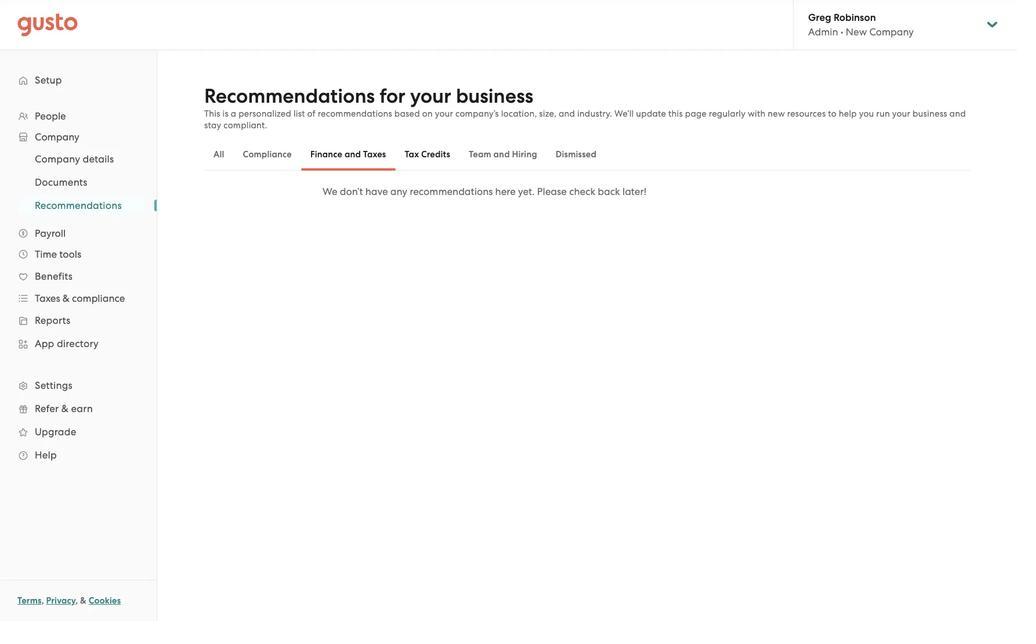 Task type: locate. For each thing, give the bounding box(es) containing it.
later!
[[623, 186, 647, 197]]

1 vertical spatial taxes
[[35, 293, 60, 304]]

documents link
[[21, 172, 145, 193]]

0 horizontal spatial recommendations
[[318, 109, 393, 119]]

,
[[42, 596, 44, 606], [76, 596, 78, 606]]

directory
[[57, 338, 99, 350]]

2 , from the left
[[76, 596, 78, 606]]

1 vertical spatial recommendations
[[410, 186, 493, 197]]

earn
[[71, 403, 93, 415]]

&
[[63, 293, 70, 304], [61, 403, 69, 415], [80, 596, 87, 606]]

documents
[[35, 177, 88, 188]]

0 vertical spatial &
[[63, 293, 70, 304]]

recommendations for recommendations for your business this is a personalized list of recommendations based on your company's location, size, and industry. we'll update this page regularly with new resources to help you run your business and stay compliant.
[[204, 84, 375, 108]]

recommendations down "documents" link
[[35, 200, 122, 211]]

upgrade
[[35, 426, 76, 438]]

0 horizontal spatial ,
[[42, 596, 44, 606]]

benefits link
[[12, 266, 145, 287]]

company details
[[35, 153, 114, 165]]

tax
[[405, 149, 419, 160]]

, left cookies
[[76, 596, 78, 606]]

your up on
[[411, 84, 452, 108]]

& for compliance
[[63, 293, 70, 304]]

to
[[829, 109, 837, 119]]

upgrade link
[[12, 422, 145, 442]]

1 horizontal spatial recommendations
[[410, 186, 493, 197]]

help link
[[12, 445, 145, 466]]

terms , privacy , & cookies
[[17, 596, 121, 606]]

we
[[323, 186, 338, 197]]

taxes inside dropdown button
[[35, 293, 60, 304]]

, left privacy
[[42, 596, 44, 606]]

& left cookies
[[80, 596, 87, 606]]

company down the people
[[35, 131, 79, 143]]

company for company
[[35, 131, 79, 143]]

for
[[380, 84, 406, 108]]

team and hiring
[[469, 149, 538, 160]]

recommendations inside the recommendations for your business this is a personalized list of recommendations based on your company's location, size, and industry. we'll update this page regularly with new resources to help you run your business and stay compliant.
[[204, 84, 375, 108]]

1 vertical spatial company
[[35, 131, 79, 143]]

company inside dropdown button
[[35, 131, 79, 143]]

0 horizontal spatial recommendations
[[35, 200, 122, 211]]

don't
[[340, 186, 363, 197]]

settings
[[35, 380, 73, 391]]

2 vertical spatial &
[[80, 596, 87, 606]]

0 vertical spatial taxes
[[363, 149, 386, 160]]

2 list from the top
[[0, 147, 157, 217]]

compliance
[[243, 149, 292, 160]]

finance and taxes button
[[301, 141, 396, 168]]

people button
[[12, 106, 145, 127]]

recommendations
[[204, 84, 375, 108], [35, 200, 122, 211]]

& down benefits link
[[63, 293, 70, 304]]

1 horizontal spatial business
[[913, 109, 948, 119]]

1 vertical spatial recommendations
[[35, 200, 122, 211]]

time
[[35, 249, 57, 260]]

0 horizontal spatial business
[[456, 84, 534, 108]]

and
[[559, 109, 576, 119], [950, 109, 967, 119], [345, 149, 361, 160], [494, 149, 510, 160]]

0 vertical spatial recommendations
[[318, 109, 393, 119]]

dismissed button
[[547, 141, 606, 168]]

a
[[231, 109, 237, 119]]

settings link
[[12, 375, 145, 396]]

cookies
[[89, 596, 121, 606]]

0 vertical spatial business
[[456, 84, 534, 108]]

business up company's
[[456, 84, 534, 108]]

1 vertical spatial &
[[61, 403, 69, 415]]

all button
[[204, 141, 234, 168]]

help
[[35, 449, 57, 461]]

terms link
[[17, 596, 42, 606]]

taxes up have
[[363, 149, 386, 160]]

recommendation categories for your business tab list
[[204, 138, 971, 171]]

your
[[411, 84, 452, 108], [435, 109, 454, 119], [893, 109, 911, 119]]

back
[[598, 186, 621, 197]]

your right on
[[435, 109, 454, 119]]

1 horizontal spatial recommendations
[[204, 84, 375, 108]]

gusto navigation element
[[0, 50, 157, 485]]

recommendations up list
[[204, 84, 375, 108]]

team and hiring button
[[460, 141, 547, 168]]

recommendations inside 'link'
[[35, 200, 122, 211]]

company
[[870, 26, 915, 38], [35, 131, 79, 143], [35, 153, 80, 165]]

& for earn
[[61, 403, 69, 415]]

refer & earn
[[35, 403, 93, 415]]

resources
[[788, 109, 827, 119]]

recommendations up finance and taxes button
[[318, 109, 393, 119]]

cookies button
[[89, 594, 121, 608]]

1 vertical spatial business
[[913, 109, 948, 119]]

refer & earn link
[[12, 398, 145, 419]]

personalized
[[239, 109, 292, 119]]

1 horizontal spatial ,
[[76, 596, 78, 606]]

new
[[768, 109, 786, 119]]

& inside dropdown button
[[63, 293, 70, 304]]

recommendations down credits
[[410, 186, 493, 197]]

compliance button
[[234, 141, 301, 168]]

run
[[877, 109, 891, 119]]

list containing company details
[[0, 147, 157, 217]]

2 vertical spatial company
[[35, 153, 80, 165]]

time tools button
[[12, 244, 145, 265]]

1 , from the left
[[42, 596, 44, 606]]

company for company details
[[35, 153, 80, 165]]

team
[[469, 149, 492, 160]]

company up documents
[[35, 153, 80, 165]]

0 vertical spatial company
[[870, 26, 915, 38]]

terms
[[17, 596, 42, 606]]

any
[[391, 186, 408, 197]]

company right new
[[870, 26, 915, 38]]

0 horizontal spatial taxes
[[35, 293, 60, 304]]

recommendations link
[[21, 195, 145, 216]]

list
[[0, 106, 157, 467], [0, 147, 157, 217]]

payroll
[[35, 228, 66, 239]]

recommendations inside the recommendations for your business this is a personalized list of recommendations based on your company's location, size, and industry. we'll update this page regularly with new resources to help you run your business and stay compliant.
[[318, 109, 393, 119]]

taxes up reports
[[35, 293, 60, 304]]

dismissed
[[556, 149, 597, 160]]

1 list from the top
[[0, 106, 157, 467]]

0 vertical spatial recommendations
[[204, 84, 375, 108]]

& left earn
[[61, 403, 69, 415]]

privacy
[[46, 596, 76, 606]]

1 horizontal spatial taxes
[[363, 149, 386, 160]]

hiring
[[512, 149, 538, 160]]

you
[[860, 109, 875, 119]]

recommendations for your business this is a personalized list of recommendations based on your company's location, size, and industry. we'll update this page regularly with new resources to help you run your business and stay compliant.
[[204, 84, 967, 131]]

business right run
[[913, 109, 948, 119]]



Task type: vqa. For each thing, say whether or not it's contained in the screenshot.
Tax
yes



Task type: describe. For each thing, give the bounding box(es) containing it.
industry.
[[578, 109, 613, 119]]

admin
[[809, 26, 839, 38]]

is
[[223, 109, 229, 119]]

app directory link
[[12, 333, 145, 354]]

app
[[35, 338, 54, 350]]

tax credits button
[[396, 141, 460, 168]]

location,
[[502, 109, 537, 119]]

taxes & compliance button
[[12, 288, 145, 309]]

on
[[423, 109, 433, 119]]

privacy link
[[46, 596, 76, 606]]

this
[[204, 109, 220, 119]]

list
[[294, 109, 305, 119]]

finance
[[311, 149, 343, 160]]

here
[[496, 186, 516, 197]]

stay
[[204, 120, 221, 131]]

greg
[[809, 12, 832, 24]]

have
[[366, 186, 388, 197]]

your right run
[[893, 109, 911, 119]]

all
[[214, 149, 224, 160]]

time tools
[[35, 249, 81, 260]]

check
[[570, 186, 596, 197]]

benefits
[[35, 271, 73, 282]]

this
[[669, 109, 683, 119]]

yet.
[[519, 186, 535, 197]]

taxes & compliance
[[35, 293, 125, 304]]

setup link
[[12, 70, 145, 91]]

company inside greg robinson admin • new company
[[870, 26, 915, 38]]

app directory
[[35, 338, 99, 350]]

list containing people
[[0, 106, 157, 467]]

size,
[[540, 109, 557, 119]]

taxes inside button
[[363, 149, 386, 160]]

details
[[83, 153, 114, 165]]

setup
[[35, 74, 62, 86]]

with
[[748, 109, 766, 119]]

finance and taxes
[[311, 149, 386, 160]]

of
[[308, 109, 316, 119]]

help
[[840, 109, 858, 119]]

compliant.
[[224, 120, 268, 131]]

please
[[538, 186, 567, 197]]

company details link
[[21, 149, 145, 170]]

reports link
[[12, 310, 145, 331]]

reports
[[35, 315, 71, 326]]

we'll
[[615, 109, 634, 119]]

people
[[35, 110, 66, 122]]

refer
[[35, 403, 59, 415]]

update
[[637, 109, 667, 119]]

payroll button
[[12, 223, 145, 244]]

credits
[[422, 149, 451, 160]]

compliance
[[72, 293, 125, 304]]

recommendations for recommendations
[[35, 200, 122, 211]]

•
[[841, 26, 844, 38]]

tax credits
[[405, 149, 451, 160]]

we don't have any recommendations here yet. please check back later!
[[323, 186, 647, 197]]

greg robinson admin • new company
[[809, 12, 915, 38]]

tools
[[59, 249, 81, 260]]

new
[[847, 26, 868, 38]]

regularly
[[710, 109, 746, 119]]

page
[[686, 109, 707, 119]]

based
[[395, 109, 420, 119]]

company's
[[456, 109, 499, 119]]

home image
[[17, 13, 78, 36]]

company button
[[12, 127, 145, 147]]

robinson
[[834, 12, 877, 24]]



